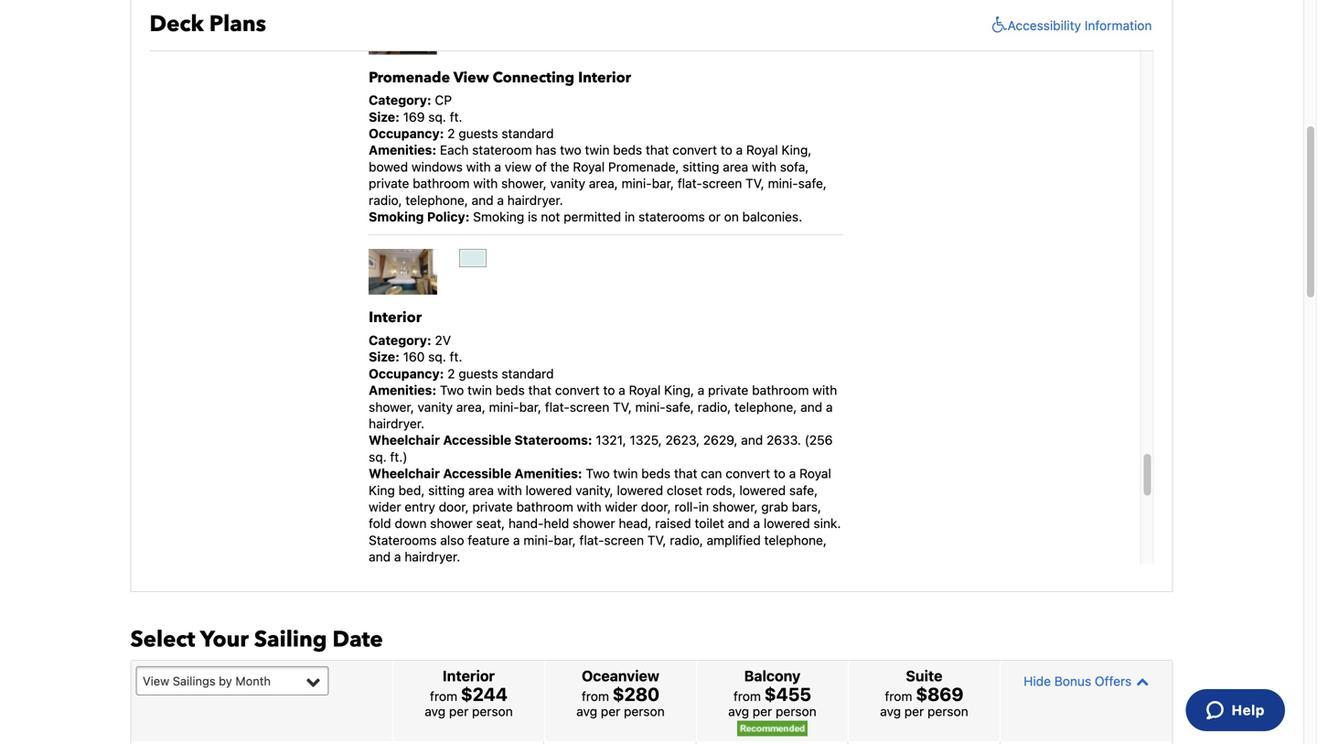 Task type: vqa. For each thing, say whether or not it's contained in the screenshot.
SIZE: within CATEGORY: CP SIZE: 169 SQ. FT. OCCUPANCY: 2 GUESTS STANDARD AMENITIES:
yes



Task type: locate. For each thing, give the bounding box(es) containing it.
0 vertical spatial bar,
[[652, 176, 674, 191]]

radio, inside two twin beds that can convert to a royal king bed, sitting area with lowered vanity, lowered closet rods, lowered safe, wider entry door, private bathroom with wider door, roll-in shower, grab bars, fold down shower seat, hand-held shower head, raised toilet and a lowered sink. staterooms also feature a mini-bar, flat-screen tv, radio, amplified telephone, and a hairdryer. royal caribbean requires guests booked in this category to acknowledge need for the accessible stateroom by completing a guest special needs form.
[[670, 532, 704, 548]]

0 horizontal spatial that
[[529, 383, 552, 398]]

0 vertical spatial size:
[[369, 109, 400, 124]]

per inside balcony from $455 avg per person
[[753, 704, 773, 719]]

4 person from the left
[[928, 704, 969, 719]]

mini- down sofa,
[[768, 176, 799, 191]]

1 occupancy: from the top
[[369, 126, 444, 141]]

hairdryer. up is
[[508, 192, 563, 208]]

accessible up the seat,
[[443, 466, 512, 481]]

person inside interior from $244 avg per person
[[472, 704, 513, 719]]

that
[[646, 143, 669, 158], [529, 383, 552, 398], [674, 466, 698, 481]]

staterooms
[[639, 209, 705, 224]]

beds
[[613, 143, 643, 158], [496, 383, 525, 398], [642, 466, 671, 481]]

2 vertical spatial interior
[[443, 667, 495, 684]]

1 vertical spatial bar,
[[520, 399, 542, 414]]

1 vertical spatial flat-
[[545, 399, 570, 414]]

wheelchair down "ft.)"
[[369, 466, 440, 481]]

1 door, from the left
[[439, 499, 469, 514]]

stateroom down requires
[[591, 582, 651, 598]]

from for $869
[[885, 688, 913, 704]]

0 vertical spatial hairdryer.
[[508, 192, 563, 208]]

radio, down the raised
[[670, 532, 704, 548]]

bar,
[[652, 176, 674, 191], [520, 399, 542, 414], [554, 532, 576, 548]]

1 accessible from the top
[[443, 433, 512, 448]]

door,
[[439, 499, 469, 514], [641, 499, 671, 514]]

1325,
[[630, 433, 662, 448]]

1 category: from the top
[[369, 93, 432, 108]]

vanity down category: 2v size: 160 sq. ft. occupancy: 2 guests standard amenities:
[[418, 399, 453, 414]]

oceanview
[[582, 667, 660, 684]]

beds up staterooms:
[[496, 383, 525, 398]]

person for $455
[[776, 704, 817, 719]]

wider up head,
[[605, 499, 638, 514]]

2 vertical spatial telephone,
[[765, 532, 827, 548]]

convert inside 'two twin beds that convert to a royal king, a private bathroom with shower, vanity area, mini-bar, flat-screen tv, mini-safe, radio, telephone, and a hairdryer. wheelchair accessible staterooms:'
[[555, 383, 600, 398]]

size: inside "category: cp size: 169 sq. ft. occupancy: 2 guests standard amenities:"
[[369, 109, 400, 124]]

avg inside balcony from $455 avg per person
[[729, 704, 750, 719]]

in right permitted
[[625, 209, 635, 224]]

0 vertical spatial ft.
[[450, 109, 463, 124]]

0 vertical spatial tv,
[[746, 176, 765, 191]]

0 vertical spatial that
[[646, 143, 669, 158]]

avg inside the suite from $869 avg per person
[[881, 704, 901, 719]]

beds inside two twin beds that can convert to a royal king bed, sitting area with lowered vanity, lowered closet rods, lowered safe, wider entry door, private bathroom with wider door, roll-in shower, grab bars, fold down shower seat, hand-held shower head, raised toilet and a lowered sink. staterooms also feature a mini-bar, flat-screen tv, radio, amplified telephone, and a hairdryer. royal caribbean requires guests booked in this category to acknowledge need for the accessible stateroom by completing a guest special needs form.
[[642, 466, 671, 481]]

area,
[[589, 176, 618, 191], [456, 399, 486, 414]]

0 vertical spatial amenities:
[[369, 143, 437, 158]]

flat- up staterooms:
[[545, 399, 570, 414]]

0 vertical spatial two
[[440, 383, 464, 398]]

1 horizontal spatial area
[[723, 159, 749, 174]]

beds for private
[[496, 383, 525, 398]]

per for $244
[[449, 704, 469, 719]]

2 per from the left
[[601, 704, 621, 719]]

convert up the promenade, on the top of page
[[673, 143, 718, 158]]

sq. inside "category: cp size: 169 sq. ft. occupancy: 2 guests standard amenities:"
[[429, 109, 446, 124]]

ft. down cp
[[450, 109, 463, 124]]

bathroom up 2633.
[[752, 383, 809, 398]]

avg down "oceanview"
[[577, 704, 598, 719]]

amenities: for 160
[[369, 383, 437, 398]]

mini-
[[622, 176, 652, 191], [768, 176, 799, 191], [489, 399, 520, 414], [636, 399, 666, 414], [524, 532, 554, 548]]

sailings
[[173, 674, 216, 688]]

category: up 160
[[369, 333, 432, 348]]

to down 2633.
[[774, 466, 786, 481]]

the right "of"
[[551, 159, 570, 174]]

flat- up staterooms
[[678, 176, 703, 191]]

guests inside "category: cp size: 169 sq. ft. occupancy: 2 guests standard amenities:"
[[459, 126, 498, 141]]

in up toilet
[[699, 499, 709, 514]]

that up closet
[[674, 466, 698, 481]]

beds inside 'two twin beds that convert to a royal king, a private bathroom with shower, vanity area, mini-bar, flat-screen tv, mini-safe, radio, telephone, and a hairdryer. wheelchair accessible staterooms:'
[[496, 383, 525, 398]]

2
[[448, 126, 455, 141], [448, 366, 455, 381]]

3 per from the left
[[753, 704, 773, 719]]

safe, up the 2623,
[[666, 399, 695, 414]]

2 size: from the top
[[369, 349, 400, 364]]

person inside oceanview from $280 avg per person
[[624, 704, 665, 719]]

occupancy:
[[369, 126, 444, 141], [369, 366, 444, 381]]

1 wider from the left
[[369, 499, 401, 514]]

tv,
[[746, 176, 765, 191], [613, 399, 632, 414], [648, 532, 667, 548]]

private up the seat,
[[473, 499, 513, 514]]

amenities: inside "category: cp size: 169 sq. ft. occupancy: 2 guests standard amenities:"
[[369, 143, 437, 158]]

suite from $869 avg per person
[[881, 667, 969, 719]]

2 vertical spatial amenities:
[[515, 466, 583, 481]]

ft. inside "category: cp size: 169 sq. ft. occupancy: 2 guests standard amenities:"
[[450, 109, 463, 124]]

convert up rods,
[[726, 466, 771, 481]]

interior down form.
[[443, 667, 495, 684]]

2 vertical spatial tv,
[[648, 532, 667, 548]]

1 standard from the top
[[502, 126, 554, 141]]

size:
[[369, 109, 400, 124], [369, 349, 400, 364]]

2 vertical spatial flat-
[[580, 532, 604, 548]]

0 horizontal spatial flat-
[[545, 399, 570, 414]]

that for bathroom
[[529, 383, 552, 398]]

in up completing
[[693, 566, 704, 581]]

bathroom inside 'two twin beds that convert to a royal king, a private bathroom with shower, vanity area, mini-bar, flat-screen tv, mini-safe, radio, telephone, and a hairdryer. wheelchair accessible staterooms:'
[[752, 383, 809, 398]]

sq. down 2v
[[428, 349, 446, 364]]

stateroom
[[472, 143, 532, 158], [591, 582, 651, 598]]

0 vertical spatial category:
[[369, 93, 432, 108]]

from inside the suite from $869 avg per person
[[885, 688, 913, 704]]

by left "month"
[[219, 674, 232, 688]]

two inside two twin beds that can convert to a royal king bed, sitting area with lowered vanity, lowered closet rods, lowered safe, wider entry door, private bathroom with wider door, roll-in shower, grab bars, fold down shower seat, hand-held shower head, raised toilet and a lowered sink. staterooms also feature a mini-bar, flat-screen tv, radio, amplified telephone, and a hairdryer. royal caribbean requires guests booked in this category to acknowledge need for the accessible stateroom by completing a guest special needs form.
[[586, 466, 610, 481]]

bowed
[[369, 159, 408, 174]]

telephone, inside 'two twin beds that convert to a royal king, a private bathroom with shower, vanity area, mini-bar, flat-screen tv, mini-safe, radio, telephone, and a hairdryer. wheelchair accessible staterooms:'
[[735, 399, 797, 414]]

bar, down held
[[554, 532, 576, 548]]

0 vertical spatial area
[[723, 159, 749, 174]]

hide
[[1024, 673, 1052, 688]]

2 vertical spatial screen
[[604, 532, 644, 548]]

caribbean
[[487, 566, 548, 581]]

1 vertical spatial sq.
[[428, 349, 446, 364]]

2 for 2v
[[448, 366, 455, 381]]

screen up or
[[703, 176, 742, 191]]

head,
[[619, 516, 652, 531]]

2 ft. from the top
[[450, 349, 463, 364]]

0 vertical spatial king,
[[782, 143, 812, 158]]

safe, down sofa,
[[799, 176, 827, 191]]

screen up 1321,
[[570, 399, 610, 414]]

$869
[[916, 683, 964, 704]]

smoking down bowed
[[369, 209, 424, 224]]

from down "oceanview"
[[582, 688, 609, 704]]

1 vertical spatial the
[[503, 582, 522, 598]]

twin for private
[[468, 383, 492, 398]]

avg inside interior from $244 avg per person
[[425, 704, 446, 719]]

lowered
[[526, 483, 572, 498], [617, 483, 664, 498], [740, 483, 786, 498], [764, 516, 811, 531]]

shower, up "ft.)"
[[369, 399, 414, 414]]

1 vertical spatial shower,
[[369, 399, 414, 414]]

flat- inside 'two twin beds that convert to a royal king, a private bathroom with shower, vanity area, mini-bar, flat-screen tv, mini-safe, radio, telephone, and a hairdryer. wheelchair accessible staterooms:'
[[545, 399, 570, 414]]

169
[[403, 109, 425, 124]]

person
[[472, 704, 513, 719], [624, 704, 665, 719], [776, 704, 817, 719], [928, 704, 969, 719]]

sq. inside 1321, 1325, 2623, 2629, and 2633. (256 sq. ft.) wheelchair accessible amenities:
[[369, 449, 387, 464]]

1 horizontal spatial the
[[551, 159, 570, 174]]

0 horizontal spatial shower,
[[369, 399, 414, 414]]

door, up also
[[439, 499, 469, 514]]

bar, up staterooms:
[[520, 399, 542, 414]]

1 vertical spatial convert
[[555, 383, 600, 398]]

from left $244
[[430, 688, 458, 704]]

bonus
[[1055, 673, 1092, 688]]

fold
[[369, 516, 391, 531]]

2 down 2v
[[448, 366, 455, 381]]

rods,
[[706, 483, 736, 498]]

wheelchair
[[369, 433, 440, 448], [369, 466, 440, 481]]

3 avg from the left
[[729, 704, 750, 719]]

1 vertical spatial two
[[586, 466, 610, 481]]

avg for $869
[[881, 704, 901, 719]]

2 door, from the left
[[641, 499, 671, 514]]

0 horizontal spatial convert
[[555, 383, 600, 398]]

area, inside each stateroom has two twin beds that convert to a royal king, bowed windows with a view of the royal promenade, sitting area with sofa, private bathroom with shower, vanity area, mini-bar, flat-screen tv, mini-safe, radio, telephone, and a hairdryer. smoking policy: smoking is not permitted in staterooms or on balconies.
[[589, 176, 618, 191]]

accessible left staterooms:
[[443, 433, 512, 448]]

0 vertical spatial wheelchair
[[369, 433, 440, 448]]

0 vertical spatial area,
[[589, 176, 618, 191]]

category: up 169 in the top left of the page
[[369, 93, 432, 108]]

1 vertical spatial tv,
[[613, 399, 632, 414]]

mini- down 'hand-'
[[524, 532, 554, 548]]

king,
[[782, 143, 812, 158], [665, 383, 695, 398]]

from inside balcony from $455 avg per person
[[734, 688, 761, 704]]

wider down king
[[369, 499, 401, 514]]

is
[[528, 209, 538, 224]]

to up 1321,
[[603, 383, 615, 398]]

standard up staterooms:
[[502, 366, 554, 381]]

ft. inside category: 2v size: 160 sq. ft. occupancy: 2 guests standard amenities:
[[450, 349, 463, 364]]

0 horizontal spatial door,
[[439, 499, 469, 514]]

1 vertical spatial interior
[[369, 308, 422, 328]]

2 wider from the left
[[605, 499, 638, 514]]

two for vanity,
[[586, 466, 610, 481]]

ft.
[[450, 109, 463, 124], [450, 349, 463, 364]]

feature
[[468, 532, 510, 548]]

shower down the vanity,
[[573, 516, 616, 531]]

smoking left is
[[473, 209, 525, 224]]

amenities: inside category: 2v size: 160 sq. ft. occupancy: 2 guests standard amenities:
[[369, 383, 437, 398]]

from for $244
[[430, 688, 458, 704]]

bar, inside two twin beds that can convert to a royal king bed, sitting area with lowered vanity, lowered closet rods, lowered safe, wider entry door, private bathroom with wider door, roll-in shower, grab bars, fold down shower seat, hand-held shower head, raised toilet and a lowered sink. staterooms also feature a mini-bar, flat-screen tv, radio, amplified telephone, and a hairdryer. royal caribbean requires guests booked in this category to acknowledge need for the accessible stateroom by completing a guest special needs form.
[[554, 532, 576, 548]]

raised
[[655, 516, 692, 531]]

2 horizontal spatial bathroom
[[752, 383, 809, 398]]

0 vertical spatial sq.
[[429, 109, 446, 124]]

can
[[701, 466, 723, 481]]

0 horizontal spatial area
[[469, 483, 494, 498]]

0 vertical spatial guests
[[459, 126, 498, 141]]

interior from $244 avg per person
[[425, 667, 513, 719]]

1 vertical spatial twin
[[468, 383, 492, 398]]

2 inside "category: cp size: 169 sq. ft. occupancy: 2 guests standard amenities:"
[[448, 126, 455, 141]]

3 person from the left
[[776, 704, 817, 719]]

1 vertical spatial beds
[[496, 383, 525, 398]]

1 vertical spatial radio,
[[698, 399, 731, 414]]

0 vertical spatial beds
[[613, 143, 643, 158]]

2 2 from the top
[[448, 366, 455, 381]]

mini- up 1325,
[[636, 399, 666, 414]]

sitting
[[683, 159, 720, 174], [428, 483, 465, 498]]

0 vertical spatial shower,
[[502, 176, 547, 191]]

area
[[723, 159, 749, 174], [469, 483, 494, 498]]

the
[[551, 159, 570, 174], [503, 582, 522, 598]]

safe, up 'bars,'
[[790, 483, 818, 498]]

occupancy: down 160
[[369, 366, 444, 381]]

1 horizontal spatial by
[[655, 582, 669, 598]]

1 size: from the top
[[369, 109, 400, 124]]

bathroom up held
[[517, 499, 574, 514]]

2 vertical spatial bar,
[[554, 532, 576, 548]]

1 vertical spatial category:
[[369, 333, 432, 348]]

1 horizontal spatial flat-
[[580, 532, 604, 548]]

1 horizontal spatial private
[[473, 499, 513, 514]]

1 horizontal spatial sitting
[[683, 159, 720, 174]]

deck plans
[[150, 9, 266, 39]]

0 vertical spatial vanity
[[551, 176, 586, 191]]

1 vertical spatial telephone,
[[735, 399, 797, 414]]

screen
[[703, 176, 742, 191], [570, 399, 610, 414], [604, 532, 644, 548]]

in inside each stateroom has two twin beds that convert to a royal king, bowed windows with a view of the royal promenade, sitting area with sofa, private bathroom with shower, vanity area, mini-bar, flat-screen tv, mini-safe, radio, telephone, and a hairdryer. smoking policy: smoking is not permitted in staterooms or on balconies.
[[625, 209, 635, 224]]

2 category: from the top
[[369, 333, 432, 348]]

1 from from the left
[[430, 688, 458, 704]]

beds up closet
[[642, 466, 671, 481]]

twin inside 'two twin beds that convert to a royal king, a private bathroom with shower, vanity area, mini-bar, flat-screen tv, mini-safe, radio, telephone, and a hairdryer. wheelchair accessible staterooms:'
[[468, 383, 492, 398]]

from inside interior from $244 avg per person
[[430, 688, 458, 704]]

king, inside 'two twin beds that convert to a royal king, a private bathroom with shower, vanity area, mini-bar, flat-screen tv, mini-safe, radio, telephone, and a hairdryer. wheelchair accessible staterooms:'
[[665, 383, 695, 398]]

4 avg from the left
[[881, 704, 901, 719]]

wheelchair up "ft.)"
[[369, 433, 440, 448]]

king, up the 2623,
[[665, 383, 695, 398]]

2 vertical spatial sq.
[[369, 449, 387, 464]]

accessible
[[526, 582, 588, 598]]

stateroom up view
[[472, 143, 532, 158]]

to
[[721, 143, 733, 158], [603, 383, 615, 398], [774, 466, 786, 481], [788, 566, 800, 581]]

2 vertical spatial safe,
[[790, 483, 818, 498]]

area, up permitted
[[589, 176, 618, 191]]

interior right connecting
[[578, 68, 631, 88]]

occupancy: inside "category: cp size: 169 sq. ft. occupancy: 2 guests standard amenities:"
[[369, 126, 444, 141]]

person inside the suite from $869 avg per person
[[928, 704, 969, 719]]

1 vertical spatial accessible
[[443, 466, 512, 481]]

two
[[560, 143, 582, 158]]

1 per from the left
[[449, 704, 469, 719]]

1 person from the left
[[472, 704, 513, 719]]

king, up sofa,
[[782, 143, 812, 158]]

0 horizontal spatial view
[[143, 674, 169, 688]]

royal down two
[[573, 159, 605, 174]]

amenities: up bowed
[[369, 143, 437, 158]]

1 vertical spatial standard
[[502, 366, 554, 381]]

1 vertical spatial amenities:
[[369, 383, 437, 398]]

stateroom inside each stateroom has two twin beds that convert to a royal king, bowed windows with a view of the royal promenade, sitting area with sofa, private bathroom with shower, vanity area, mini-bar, flat-screen tv, mini-safe, radio, telephone, and a hairdryer. smoking policy: smoking is not permitted in staterooms or on balconies.
[[472, 143, 532, 158]]

amenities: down staterooms:
[[515, 466, 583, 481]]

promenade
[[369, 68, 450, 88]]

0 vertical spatial by
[[655, 582, 669, 598]]

0 vertical spatial twin
[[585, 143, 610, 158]]

two up the vanity,
[[586, 466, 610, 481]]

2 inside category: 2v size: 160 sq. ft. occupancy: 2 guests standard amenities:
[[448, 366, 455, 381]]

convert inside each stateroom has two twin beds that convert to a royal king, bowed windows with a view of the royal promenade, sitting area with sofa, private bathroom with shower, vanity area, mini-bar, flat-screen tv, mini-safe, radio, telephone, and a hairdryer. smoking policy: smoking is not permitted in staterooms or on balconies.
[[673, 143, 718, 158]]

tv, inside 'two twin beds that convert to a royal king, a private bathroom with shower, vanity area, mini-bar, flat-screen tv, mini-safe, radio, telephone, and a hairdryer. wheelchair accessible staterooms:'
[[613, 399, 632, 414]]

hairdryer. inside two twin beds that can convert to a royal king bed, sitting area with lowered vanity, lowered closet rods, lowered safe, wider entry door, private bathroom with wider door, roll-in shower, grab bars, fold down shower seat, hand-held shower head, raised toilet and a lowered sink. staterooms also feature a mini-bar, flat-screen tv, radio, amplified telephone, and a hairdryer. royal caribbean requires guests booked in this category to acknowledge need for the accessible stateroom by completing a guest special needs form.
[[405, 549, 461, 564]]

category: inside "category: cp size: 169 sq. ft. occupancy: 2 guests standard amenities:"
[[369, 93, 432, 108]]

two twin beds that convert to a royal king, a private bathroom with shower, vanity area, mini-bar, flat-screen tv, mini-safe, radio, telephone, and a hairdryer. wheelchair accessible staterooms:
[[369, 383, 838, 448]]

1 horizontal spatial bar,
[[554, 532, 576, 548]]

hairdryer. inside each stateroom has two twin beds that convert to a royal king, bowed windows with a view of the royal promenade, sitting area with sofa, private bathroom with shower, vanity area, mini-bar, flat-screen tv, mini-safe, radio, telephone, and a hairdryer. smoking policy: smoking is not permitted in staterooms or on balconies.
[[508, 192, 563, 208]]

avg inside oceanview from $280 avg per person
[[577, 704, 598, 719]]

2 horizontal spatial bar,
[[652, 176, 674, 191]]

0 vertical spatial private
[[369, 176, 409, 191]]

0 vertical spatial bathroom
[[413, 176, 470, 191]]

tv, down the raised
[[648, 532, 667, 548]]

1 horizontal spatial convert
[[673, 143, 718, 158]]

category
[[732, 566, 784, 581]]

0 horizontal spatial the
[[503, 582, 522, 598]]

1 horizontal spatial twin
[[585, 143, 610, 158]]

for
[[483, 582, 500, 598]]

2 person from the left
[[624, 704, 665, 719]]

two inside 'two twin beds that convert to a royal king, a private bathroom with shower, vanity area, mini-bar, flat-screen tv, mini-safe, radio, telephone, and a hairdryer. wheelchair accessible staterooms:'
[[440, 383, 464, 398]]

standard inside "category: cp size: 169 sq. ft. occupancy: 2 guests standard amenities:"
[[502, 126, 554, 141]]

sitting inside each stateroom has two twin beds that convert to a royal king, bowed windows with a view of the royal promenade, sitting area with sofa, private bathroom with shower, vanity area, mini-bar, flat-screen tv, mini-safe, radio, telephone, and a hairdryer. smoking policy: smoking is not permitted in staterooms or on balconies.
[[683, 159, 720, 174]]

not
[[541, 209, 560, 224]]

0 vertical spatial convert
[[673, 143, 718, 158]]

area up on
[[723, 159, 749, 174]]

screen inside 'two twin beds that convert to a royal king, a private bathroom with shower, vanity area, mini-bar, flat-screen tv, mini-safe, radio, telephone, and a hairdryer. wheelchair accessible staterooms:'
[[570, 399, 610, 414]]

amenities: for 169
[[369, 143, 437, 158]]

view up "category: cp size: 169 sq. ft. occupancy: 2 guests standard amenities:"
[[454, 68, 489, 88]]

tv, up 1321,
[[613, 399, 632, 414]]

in
[[625, 209, 635, 224], [699, 499, 709, 514], [693, 566, 704, 581]]

interior up 160
[[369, 308, 422, 328]]

plans
[[209, 9, 266, 39]]

ft. down 2v
[[450, 349, 463, 364]]

person for $869
[[928, 704, 969, 719]]

1321, 1325, 2623, 2629, and 2633. (256 sq. ft.) wheelchair accessible amenities:
[[369, 433, 833, 481]]

royal down (256
[[800, 466, 832, 481]]

0 horizontal spatial by
[[219, 674, 232, 688]]

0 vertical spatial stateroom
[[472, 143, 532, 158]]

flat- up requires
[[580, 532, 604, 548]]

2 vertical spatial radio,
[[670, 532, 704, 548]]

2 vertical spatial beds
[[642, 466, 671, 481]]

0 horizontal spatial smoking
[[369, 209, 424, 224]]

royal inside 'two twin beds that convert to a royal king, a private bathroom with shower, vanity area, mini-bar, flat-screen tv, mini-safe, radio, telephone, and a hairdryer. wheelchair accessible staterooms:'
[[629, 383, 661, 398]]

sq.
[[429, 109, 446, 124], [428, 349, 446, 364], [369, 449, 387, 464]]

twin inside two twin beds that can convert to a royal king bed, sitting area with lowered vanity, lowered closet rods, lowered safe, wider entry door, private bathroom with wider door, roll-in shower, grab bars, fold down shower seat, hand-held shower head, raised toilet and a lowered sink. staterooms also feature a mini-bar, flat-screen tv, radio, amplified telephone, and a hairdryer. royal caribbean requires guests booked in this category to acknowledge need for the accessible stateroom by completing a guest special needs form.
[[614, 466, 638, 481]]

sq. for 2v
[[428, 349, 446, 364]]

2 accessible from the top
[[443, 466, 512, 481]]

1 horizontal spatial two
[[586, 466, 610, 481]]

area inside two twin beds that can convert to a royal king bed, sitting area with lowered vanity, lowered closet rods, lowered safe, wider entry door, private bathroom with wider door, roll-in shower, grab bars, fold down shower seat, hand-held shower head, raised toilet and a lowered sink. staterooms also feature a mini-bar, flat-screen tv, radio, amplified telephone, and a hairdryer. royal caribbean requires guests booked in this category to acknowledge need for the accessible stateroom by completing a guest special needs form.
[[469, 483, 494, 498]]

1 vertical spatial screen
[[570, 399, 610, 414]]

1321,
[[596, 433, 627, 448]]

2 vertical spatial twin
[[614, 466, 638, 481]]

royal
[[747, 143, 779, 158], [573, 159, 605, 174], [629, 383, 661, 398], [800, 466, 832, 481], [452, 566, 484, 581]]

2 vertical spatial that
[[674, 466, 698, 481]]

safe, inside 'two twin beds that convert to a royal king, a private bathroom with shower, vanity area, mini-bar, flat-screen tv, mini-safe, radio, telephone, and a hairdryer. wheelchair accessible staterooms:'
[[666, 399, 695, 414]]

telephone, up policy:
[[406, 192, 468, 208]]

two down 2v
[[440, 383, 464, 398]]

that up staterooms:
[[529, 383, 552, 398]]

2 wheelchair from the top
[[369, 466, 440, 481]]

bathroom inside each stateroom has two twin beds that convert to a royal king, bowed windows with a view of the royal promenade, sitting area with sofa, private bathroom with shower, vanity area, mini-bar, flat-screen tv, mini-safe, radio, telephone, and a hairdryer. smoking policy: smoking is not permitted in staterooms or on balconies.
[[413, 176, 470, 191]]

amenities:
[[369, 143, 437, 158], [369, 383, 437, 398], [515, 466, 583, 481]]

1 vertical spatial area,
[[456, 399, 486, 414]]

from inside oceanview from $280 avg per person
[[582, 688, 609, 704]]

radio, down bowed
[[369, 192, 402, 208]]

2 horizontal spatial twin
[[614, 466, 638, 481]]

1 vertical spatial vanity
[[418, 399, 453, 414]]

screen inside two twin beds that can convert to a royal king bed, sitting area with lowered vanity, lowered closet rods, lowered safe, wider entry door, private bathroom with wider door, roll-in shower, grab bars, fold down shower seat, hand-held shower head, raised toilet and a lowered sink. staterooms also feature a mini-bar, flat-screen tv, radio, amplified telephone, and a hairdryer. royal caribbean requires guests booked in this category to acknowledge need for the accessible stateroom by completing a guest special needs form.
[[604, 532, 644, 548]]

shower, down rods,
[[713, 499, 758, 514]]

2 standard from the top
[[502, 366, 554, 381]]

to inside 'two twin beds that convert to a royal king, a private bathroom with shower, vanity area, mini-bar, flat-screen tv, mini-safe, radio, telephone, and a hairdryer. wheelchair accessible staterooms:'
[[603, 383, 615, 398]]

1 vertical spatial sitting
[[428, 483, 465, 498]]

screen down head,
[[604, 532, 644, 548]]

by inside two twin beds that can convert to a royal king bed, sitting area with lowered vanity, lowered closet rods, lowered safe, wider entry door, private bathroom with wider door, roll-in shower, grab bars, fold down shower seat, hand-held shower head, raised toilet and a lowered sink. staterooms also feature a mini-bar, flat-screen tv, radio, amplified telephone, and a hairdryer. royal caribbean requires guests booked in this category to acknowledge need for the accessible stateroom by completing a guest special needs form.
[[655, 582, 669, 598]]

ft.)
[[390, 449, 408, 464]]

4 per from the left
[[905, 704, 925, 719]]

2 from from the left
[[582, 688, 609, 704]]

1 avg from the left
[[425, 704, 446, 719]]

accessible
[[443, 433, 512, 448], [443, 466, 512, 481]]

2 horizontal spatial shower,
[[713, 499, 758, 514]]

2 horizontal spatial interior
[[578, 68, 631, 88]]

1 2 from the top
[[448, 126, 455, 141]]

vanity inside each stateroom has two twin beds that convert to a royal king, bowed windows with a view of the royal promenade, sitting area with sofa, private bathroom with shower, vanity area, mini-bar, flat-screen tv, mini-safe, radio, telephone, and a hairdryer. smoking policy: smoking is not permitted in staterooms or on balconies.
[[551, 176, 586, 191]]

(256
[[805, 433, 833, 448]]

category: inside category: 2v size: 160 sq. ft. occupancy: 2 guests standard amenities:
[[369, 333, 432, 348]]

telephone, down 'bars,'
[[765, 532, 827, 548]]

occupancy: inside category: 2v size: 160 sq. ft. occupancy: 2 guests standard amenities:
[[369, 366, 444, 381]]

information
[[1085, 18, 1153, 33]]

by down booked
[[655, 582, 669, 598]]

1 ft. from the top
[[450, 109, 463, 124]]

4 from from the left
[[885, 688, 913, 704]]

1 horizontal spatial area,
[[589, 176, 618, 191]]

safe,
[[799, 176, 827, 191], [666, 399, 695, 414], [790, 483, 818, 498]]

3 from from the left
[[734, 688, 761, 704]]

avg for $244
[[425, 704, 446, 719]]

telephone, up 2633.
[[735, 399, 797, 414]]

2 vertical spatial in
[[693, 566, 704, 581]]

2 avg from the left
[[577, 704, 598, 719]]

0 horizontal spatial stateroom
[[472, 143, 532, 158]]

twin inside each stateroom has two twin beds that convert to a royal king, bowed windows with a view of the royal promenade, sitting area with sofa, private bathroom with shower, vanity area, mini-bar, flat-screen tv, mini-safe, radio, telephone, and a hairdryer. smoking policy: smoking is not permitted in staterooms or on balconies.
[[585, 143, 610, 158]]

tv, inside each stateroom has two twin beds that convert to a royal king, bowed windows with a view of the royal promenade, sitting area with sofa, private bathroom with shower, vanity area, mini-bar, flat-screen tv, mini-safe, radio, telephone, and a hairdryer. smoking policy: smoking is not permitted in staterooms or on balconies.
[[746, 176, 765, 191]]

0 horizontal spatial bathroom
[[413, 176, 470, 191]]

1 shower from the left
[[430, 516, 473, 531]]

size: left 169 in the top left of the page
[[369, 109, 400, 124]]

0 horizontal spatial shower
[[430, 516, 473, 531]]

twin
[[585, 143, 610, 158], [468, 383, 492, 398], [614, 466, 638, 481]]

view left sailings
[[143, 674, 169, 688]]

bathroom inside two twin beds that can convert to a royal king bed, sitting area with lowered vanity, lowered closet rods, lowered safe, wider entry door, private bathroom with wider door, roll-in shower, grab bars, fold down shower seat, hand-held shower head, raised toilet and a lowered sink. staterooms also feature a mini-bar, flat-screen tv, radio, amplified telephone, and a hairdryer. royal caribbean requires guests booked in this category to acknowledge need for the accessible stateroom by completing a guest special needs form.
[[517, 499, 574, 514]]

1 vertical spatial safe,
[[666, 399, 695, 414]]

1 wheelchair from the top
[[369, 433, 440, 448]]

2 horizontal spatial that
[[674, 466, 698, 481]]

royal up 1325,
[[629, 383, 661, 398]]

private inside two twin beds that can convert to a royal king bed, sitting area with lowered vanity, lowered closet rods, lowered safe, wider entry door, private bathroom with wider door, roll-in shower, grab bars, fold down shower seat, hand-held shower head, raised toilet and a lowered sink. staterooms also feature a mini-bar, flat-screen tv, radio, amplified telephone, and a hairdryer. royal caribbean requires guests booked in this category to acknowledge need for the accessible stateroom by completing a guest special needs form.
[[473, 499, 513, 514]]

guests inside category: 2v size: 160 sq. ft. occupancy: 2 guests standard amenities:
[[459, 366, 498, 381]]

2 vertical spatial hairdryer.
[[405, 549, 461, 564]]

standard inside category: 2v size: 160 sq. ft. occupancy: 2 guests standard amenities:
[[502, 366, 554, 381]]

sitting up or
[[683, 159, 720, 174]]

royal up balconies.
[[747, 143, 779, 158]]

twin for bed,
[[614, 466, 638, 481]]

that inside two twin beds that can convert to a royal king bed, sitting area with lowered vanity, lowered closet rods, lowered safe, wider entry door, private bathroom with wider door, roll-in shower, grab bars, fold down shower seat, hand-held shower head, raised toilet and a lowered sink. staterooms also feature a mini-bar, flat-screen tv, radio, amplified telephone, and a hairdryer. royal caribbean requires guests booked in this category to acknowledge need for the accessible stateroom by completing a guest special needs form.
[[674, 466, 698, 481]]

flat- inside each stateroom has two twin beds that convert to a royal king, bowed windows with a view of the royal promenade, sitting area with sofa, private bathroom with shower, vanity area, mini-bar, flat-screen tv, mini-safe, radio, telephone, and a hairdryer. smoking policy: smoking is not permitted in staterooms or on balconies.
[[678, 176, 703, 191]]

down
[[395, 516, 427, 531]]

convert up staterooms:
[[555, 383, 600, 398]]

the down caribbean
[[503, 582, 522, 598]]

1 horizontal spatial view
[[454, 68, 489, 88]]

grab
[[762, 499, 789, 514]]

category:
[[369, 93, 432, 108], [369, 333, 432, 348]]

standard for category: 2v size: 160 sq. ft. occupancy: 2 guests standard amenities:
[[502, 366, 554, 381]]

1 vertical spatial area
[[469, 483, 494, 498]]

1 vertical spatial in
[[699, 499, 709, 514]]

person inside balcony from $455 avg per person
[[776, 704, 817, 719]]

1 vertical spatial private
[[708, 383, 749, 398]]

royal up need
[[452, 566, 484, 581]]

avg
[[425, 704, 446, 719], [577, 704, 598, 719], [729, 704, 750, 719], [881, 704, 901, 719]]

from down suite
[[885, 688, 913, 704]]

from down balcony
[[734, 688, 761, 704]]

2 horizontal spatial flat-
[[678, 176, 703, 191]]

1 vertical spatial stateroom
[[591, 582, 651, 598]]

form.
[[410, 599, 445, 614]]

2 horizontal spatial convert
[[726, 466, 771, 481]]

hairdryer. up "ft.)"
[[369, 416, 425, 431]]

2 occupancy: from the top
[[369, 366, 444, 381]]

size: inside category: 2v size: 160 sq. ft. occupancy: 2 guests standard amenities:
[[369, 349, 400, 364]]

per inside the suite from $869 avg per person
[[905, 704, 925, 719]]

2629,
[[704, 433, 738, 448]]

sink.
[[814, 516, 841, 531]]

sq. inside category: 2v size: 160 sq. ft. occupancy: 2 guests standard amenities:
[[428, 349, 446, 364]]

guests
[[459, 126, 498, 141], [459, 366, 498, 381], [603, 566, 642, 581]]

hairdryer.
[[508, 192, 563, 208], [369, 416, 425, 431], [405, 549, 461, 564]]

occupancy: down 169 in the top left of the page
[[369, 126, 444, 141]]

lowered up head,
[[617, 483, 664, 498]]

convert inside two twin beds that can convert to a royal king bed, sitting area with lowered vanity, lowered closet rods, lowered safe, wider entry door, private bathroom with wider door, roll-in shower, grab bars, fold down shower seat, hand-held shower head, raised toilet and a lowered sink. staterooms also feature a mini-bar, flat-screen tv, radio, amplified telephone, and a hairdryer. royal caribbean requires guests booked in this category to acknowledge need for the accessible stateroom by completing a guest special needs form.
[[726, 466, 771, 481]]

area, inside 'two twin beds that convert to a royal king, a private bathroom with shower, vanity area, mini-bar, flat-screen tv, mini-safe, radio, telephone, and a hairdryer. wheelchair accessible staterooms:'
[[456, 399, 486, 414]]

2 smoking from the left
[[473, 209, 525, 224]]

1 horizontal spatial shower
[[573, 516, 616, 531]]

wheelchair inside 1321, 1325, 2623, 2629, and 2633. (256 sq. ft.) wheelchair accessible amenities:
[[369, 466, 440, 481]]

radio, up 2629,
[[698, 399, 731, 414]]

vanity,
[[576, 483, 614, 498]]

avg left $244
[[425, 704, 446, 719]]

0 vertical spatial accessible
[[443, 433, 512, 448]]

from
[[430, 688, 458, 704], [582, 688, 609, 704], [734, 688, 761, 704], [885, 688, 913, 704]]

view
[[454, 68, 489, 88], [143, 674, 169, 688]]



Task type: describe. For each thing, give the bounding box(es) containing it.
category: for 160
[[369, 333, 432, 348]]

1 smoking from the left
[[369, 209, 424, 224]]

cp
[[435, 93, 452, 108]]

needs
[[369, 599, 407, 614]]

sitting inside two twin beds that can convert to a royal king bed, sitting area with lowered vanity, lowered closet rods, lowered safe, wider entry door, private bathroom with wider door, roll-in shower, grab bars, fold down shower seat, hand-held shower head, raised toilet and a lowered sink. staterooms also feature a mini-bar, flat-screen tv, radio, amplified telephone, and a hairdryer. royal caribbean requires guests booked in this category to acknowledge need for the accessible stateroom by completing a guest special needs form.
[[428, 483, 465, 498]]

held
[[544, 516, 569, 531]]

accessibility
[[1008, 18, 1082, 33]]

this
[[707, 566, 729, 581]]

$455
[[765, 683, 812, 704]]

on
[[724, 209, 739, 224]]

closet
[[667, 483, 703, 498]]

160
[[403, 349, 425, 364]]

safe, inside two twin beds that can convert to a royal king bed, sitting area with lowered vanity, lowered closet rods, lowered safe, wider entry door, private bathroom with wider door, roll-in shower, grab bars, fold down shower seat, hand-held shower head, raised toilet and a lowered sink. staterooms also feature a mini-bar, flat-screen tv, radio, amplified telephone, and a hairdryer. royal caribbean requires guests booked in this category to acknowledge need for the accessible stateroom by completing a guest special needs form.
[[790, 483, 818, 498]]

hairdryer. inside 'two twin beds that convert to a royal king, a private bathroom with shower, vanity area, mini-bar, flat-screen tv, mini-safe, radio, telephone, and a hairdryer. wheelchair accessible staterooms:'
[[369, 416, 425, 431]]

size: for 160
[[369, 349, 400, 364]]

hand-
[[509, 516, 544, 531]]

person for $280
[[624, 704, 665, 719]]

of
[[535, 159, 547, 174]]

each
[[440, 143, 469, 158]]

mini- inside two twin beds that can convert to a royal king bed, sitting area with lowered vanity, lowered closet rods, lowered safe, wider entry door, private bathroom with wider door, roll-in shower, grab bars, fold down shower seat, hand-held shower head, raised toilet and a lowered sink. staterooms also feature a mini-bar, flat-screen tv, radio, amplified telephone, and a hairdryer. royal caribbean requires guests booked in this category to acknowledge need for the accessible stateroom by completing a guest special needs form.
[[524, 532, 554, 548]]

and inside 1321, 1325, 2623, 2629, and 2633. (256 sq. ft.) wheelchair accessible amenities:
[[741, 433, 763, 448]]

beds for bed,
[[642, 466, 671, 481]]

completing
[[673, 582, 739, 598]]

safe, inside each stateroom has two twin beds that convert to a royal king, bowed windows with a view of the royal promenade, sitting area with sofa, private bathroom with shower, vanity area, mini-bar, flat-screen tv, mini-safe, radio, telephone, and a hairdryer. smoking policy: smoking is not permitted in staterooms or on balconies.
[[799, 176, 827, 191]]

acknowledge
[[369, 582, 447, 598]]

from for $455
[[734, 688, 761, 704]]

balconies.
[[743, 209, 803, 224]]

that for sitting
[[674, 466, 698, 481]]

staterooms
[[369, 532, 437, 548]]

oceanview from $280 avg per person
[[577, 667, 665, 719]]

interior for interior from $244 avg per person
[[443, 667, 495, 684]]

hide bonus offers
[[1024, 673, 1132, 688]]

view sailings by month
[[143, 674, 271, 688]]

hide bonus offers link
[[1006, 665, 1168, 697]]

permitted
[[564, 209, 622, 224]]

the inside each stateroom has two twin beds that convert to a royal king, bowed windows with a view of the royal promenade, sitting area with sofa, private bathroom with shower, vanity area, mini-bar, flat-screen tv, mini-safe, radio, telephone, and a hairdryer. smoking policy: smoking is not permitted in staterooms or on balconies.
[[551, 159, 570, 174]]

ft. for cp
[[450, 109, 463, 124]]

also
[[440, 532, 464, 548]]

tv, inside two twin beds that can convert to a royal king bed, sitting area with lowered vanity, lowered closet rods, lowered safe, wider entry door, private bathroom with wider door, roll-in shower, grab bars, fold down shower seat, hand-held shower head, raised toilet and a lowered sink. staterooms also feature a mini-bar, flat-screen tv, radio, amplified telephone, and a hairdryer. royal caribbean requires guests booked in this category to acknowledge need for the accessible stateroom by completing a guest special needs form.
[[648, 532, 667, 548]]

avg for $280
[[577, 704, 598, 719]]

to up special
[[788, 566, 800, 581]]

standard for category: cp size: 169 sq. ft. occupancy: 2 guests standard amenities:
[[502, 126, 554, 141]]

promenade view connecting interior
[[369, 68, 631, 88]]

roll-
[[675, 499, 699, 514]]

king
[[369, 483, 395, 498]]

connecting
[[493, 68, 575, 88]]

deck
[[150, 9, 204, 39]]

bars,
[[792, 499, 822, 514]]

view sailings by month link
[[136, 666, 329, 696]]

shower, inside 'two twin beds that convert to a royal king, a private bathroom with shower, vanity area, mini-bar, flat-screen tv, mini-safe, radio, telephone, and a hairdryer. wheelchair accessible staterooms:'
[[369, 399, 414, 414]]

$244
[[461, 683, 508, 704]]

category: cp size: 169 sq. ft. occupancy: 2 guests standard amenities:
[[369, 93, 554, 158]]

shower, inside two twin beds that can convert to a royal king bed, sitting area with lowered vanity, lowered closet rods, lowered safe, wider entry door, private bathroom with wider door, roll-in shower, grab bars, fold down shower seat, hand-held shower head, raised toilet and a lowered sink. staterooms also feature a mini-bar, flat-screen tv, radio, amplified telephone, and a hairdryer. royal caribbean requires guests booked in this category to acknowledge need for the accessible stateroom by completing a guest special needs form.
[[713, 499, 758, 514]]

booked
[[646, 566, 690, 581]]

1 vertical spatial view
[[143, 674, 169, 688]]

promenade,
[[609, 159, 680, 174]]

select
[[130, 624, 195, 655]]

lowered down grab
[[764, 516, 811, 531]]

or
[[709, 209, 721, 224]]

wheelchair image
[[988, 16, 1008, 34]]

occupancy: for 169
[[369, 126, 444, 141]]

accessible inside 'two twin beds that convert to a royal king, a private bathroom with shower, vanity area, mini-bar, flat-screen tv, mini-safe, radio, telephone, and a hairdryer. wheelchair accessible staterooms:'
[[443, 433, 512, 448]]

king, inside each stateroom has two twin beds that convert to a royal king, bowed windows with a view of the royal promenade, sitting area with sofa, private bathroom with shower, vanity area, mini-bar, flat-screen tv, mini-safe, radio, telephone, and a hairdryer. smoking policy: smoking is not permitted in staterooms or on balconies.
[[782, 143, 812, 158]]

private inside 'two twin beds that convert to a royal king, a private bathroom with shower, vanity area, mini-bar, flat-screen tv, mini-safe, radio, telephone, and a hairdryer. wheelchair accessible staterooms:'
[[708, 383, 749, 398]]

and inside 'two twin beds that convert to a royal king, a private bathroom with shower, vanity area, mini-bar, flat-screen tv, mini-safe, radio, telephone, and a hairdryer. wheelchair accessible staterooms:'
[[801, 399, 823, 414]]

lowered up grab
[[740, 483, 786, 498]]

seat,
[[476, 516, 505, 531]]

category: 2v size: 160 sq. ft. occupancy: 2 guests standard amenities:
[[369, 333, 554, 398]]

amenities: inside 1321, 1325, 2623, 2629, and 2633. (256 sq. ft.) wheelchair accessible amenities:
[[515, 466, 583, 481]]

category: for 169
[[369, 93, 432, 108]]

ft. for 2v
[[450, 349, 463, 364]]

vanity inside 'two twin beds that convert to a royal king, a private bathroom with shower, vanity area, mini-bar, flat-screen tv, mini-safe, radio, telephone, and a hairdryer. wheelchair accessible staterooms:'
[[418, 399, 453, 414]]

balcony from $455 avg per person
[[729, 667, 817, 719]]

beds inside each stateroom has two twin beds that convert to a royal king, bowed windows with a view of the royal promenade, sitting area with sofa, private bathroom with shower, vanity area, mini-bar, flat-screen tv, mini-safe, radio, telephone, and a hairdryer. smoking policy: smoking is not permitted in staterooms or on balconies.
[[613, 143, 643, 158]]

staterooms:
[[515, 433, 593, 448]]

requires
[[551, 566, 599, 581]]

stateroom inside two twin beds that can convert to a royal king bed, sitting area with lowered vanity, lowered closet rods, lowered safe, wider entry door, private bathroom with wider door, roll-in shower, grab bars, fold down shower seat, hand-held shower head, raised toilet and a lowered sink. staterooms also feature a mini-bar, flat-screen tv, radio, amplified telephone, and a hairdryer. royal caribbean requires guests booked in this category to acknowledge need for the accessible stateroom by completing a guest special needs form.
[[591, 582, 651, 598]]

wheelchair inside 'two twin beds that convert to a royal king, a private bathroom with shower, vanity area, mini-bar, flat-screen tv, mini-safe, radio, telephone, and a hairdryer. wheelchair accessible staterooms:'
[[369, 433, 440, 448]]

view
[[505, 159, 532, 174]]

select your sailing date
[[130, 624, 383, 655]]

has
[[536, 143, 557, 158]]

balcony
[[745, 667, 801, 684]]

need
[[450, 582, 480, 598]]

1 vertical spatial by
[[219, 674, 232, 688]]

screen inside each stateroom has two twin beds that convert to a royal king, bowed windows with a view of the royal promenade, sitting area with sofa, private bathroom with shower, vanity area, mini-bar, flat-screen tv, mini-safe, radio, telephone, and a hairdryer. smoking policy: smoking is not permitted in staterooms or on balconies.
[[703, 176, 742, 191]]

shower, inside each stateroom has two twin beds that convert to a royal king, bowed windows with a view of the royal promenade, sitting area with sofa, private bathroom with shower, vanity area, mini-bar, flat-screen tv, mini-safe, radio, telephone, and a hairdryer. smoking policy: smoking is not permitted in staterooms or on balconies.
[[502, 176, 547, 191]]

2 shower from the left
[[573, 516, 616, 531]]

that inside each stateroom has two twin beds that convert to a royal king, bowed windows with a view of the royal promenade, sitting area with sofa, private bathroom with shower, vanity area, mini-bar, flat-screen tv, mini-safe, radio, telephone, and a hairdryer. smoking policy: smoking is not permitted in staterooms or on balconies.
[[646, 143, 669, 158]]

bar, inside 'two twin beds that convert to a royal king, a private bathroom with shower, vanity area, mini-bar, flat-screen tv, mini-safe, radio, telephone, and a hairdryer. wheelchair accessible staterooms:'
[[520, 399, 542, 414]]

entry
[[405, 499, 435, 514]]

0 vertical spatial interior
[[578, 68, 631, 88]]

from for $280
[[582, 688, 609, 704]]

2 for cp
[[448, 126, 455, 141]]

2623,
[[666, 433, 700, 448]]

policy:
[[427, 209, 470, 224]]

interior for interior
[[369, 308, 422, 328]]

sailing
[[254, 624, 327, 655]]

0 vertical spatial view
[[454, 68, 489, 88]]

mini- down the promenade, on the top of page
[[622, 176, 652, 191]]

with inside 'two twin beds that convert to a royal king, a private bathroom with shower, vanity area, mini-bar, flat-screen tv, mini-safe, radio, telephone, and a hairdryer. wheelchair accessible staterooms:'
[[813, 383, 838, 398]]

person for $244
[[472, 704, 513, 719]]

to inside each stateroom has two twin beds that convert to a royal king, bowed windows with a view of the royal promenade, sitting area with sofa, private bathroom with shower, vanity area, mini-bar, flat-screen tv, mini-safe, radio, telephone, and a hairdryer. smoking policy: smoking is not permitted in staterooms or on balconies.
[[721, 143, 733, 158]]

size: for 169
[[369, 109, 400, 124]]

telephone, inside two twin beds that can convert to a royal king bed, sitting area with lowered vanity, lowered closet rods, lowered safe, wider entry door, private bathroom with wider door, roll-in shower, grab bars, fold down shower seat, hand-held shower head, raised toilet and a lowered sink. staterooms also feature a mini-bar, flat-screen tv, radio, amplified telephone, and a hairdryer. royal caribbean requires guests booked in this category to acknowledge need for the accessible stateroom by completing a guest special needs form.
[[765, 532, 827, 548]]

telephone, inside each stateroom has two twin beds that convert to a royal king, bowed windows with a view of the royal promenade, sitting area with sofa, private bathroom with shower, vanity area, mini-bar, flat-screen tv, mini-safe, radio, telephone, and a hairdryer. smoking policy: smoking is not permitted in staterooms or on balconies.
[[406, 192, 468, 208]]

avg for $455
[[729, 704, 750, 719]]

2v
[[435, 333, 451, 348]]

bar, inside each stateroom has two twin beds that convert to a royal king, bowed windows with a view of the royal promenade, sitting area with sofa, private bathroom with shower, vanity area, mini-bar, flat-screen tv, mini-safe, radio, telephone, and a hairdryer. smoking policy: smoking is not permitted in staterooms or on balconies.
[[652, 176, 674, 191]]

bed,
[[399, 483, 425, 498]]

mini- up staterooms:
[[489, 399, 520, 414]]

accessibility information link
[[988, 16, 1153, 34]]

date
[[333, 624, 383, 655]]

occupancy: for 160
[[369, 366, 444, 381]]

guests for 2v
[[459, 366, 498, 381]]

offers
[[1095, 673, 1132, 688]]

suite
[[906, 667, 943, 684]]

area inside each stateroom has two twin beds that convert to a royal king, bowed windows with a view of the royal promenade, sitting area with sofa, private bathroom with shower, vanity area, mini-bar, flat-screen tv, mini-safe, radio, telephone, and a hairdryer. smoking policy: smoking is not permitted in staterooms or on balconies.
[[723, 159, 749, 174]]

toilet
[[695, 516, 725, 531]]

private inside each stateroom has two twin beds that convert to a royal king, bowed windows with a view of the royal promenade, sitting area with sofa, private bathroom with shower, vanity area, mini-bar, flat-screen tv, mini-safe, radio, telephone, and a hairdryer. smoking policy: smoking is not permitted in staterooms or on balconies.
[[369, 176, 409, 191]]

and inside each stateroom has two twin beds that convert to a royal king, bowed windows with a view of the royal promenade, sitting area with sofa, private bathroom with shower, vanity area, mini-bar, flat-screen tv, mini-safe, radio, telephone, and a hairdryer. smoking policy: smoking is not permitted in staterooms or on balconies.
[[472, 192, 494, 208]]

2633.
[[767, 433, 802, 448]]

per for $280
[[601, 704, 621, 719]]

amplified
[[707, 532, 761, 548]]

the inside two twin beds that can convert to a royal king bed, sitting area with lowered vanity, lowered closet rods, lowered safe, wider entry door, private bathroom with wider door, roll-in shower, grab bars, fold down shower seat, hand-held shower head, raised toilet and a lowered sink. staterooms also feature a mini-bar, flat-screen tv, radio, amplified telephone, and a hairdryer. royal caribbean requires guests booked in this category to acknowledge need for the accessible stateroom by completing a guest special needs form.
[[503, 582, 522, 598]]

guests inside two twin beds that can convert to a royal king bed, sitting area with lowered vanity, lowered closet rods, lowered safe, wider entry door, private bathroom with wider door, roll-in shower, grab bars, fold down shower seat, hand-held shower head, raised toilet and a lowered sink. staterooms also feature a mini-bar, flat-screen tv, radio, amplified telephone, and a hairdryer. royal caribbean requires guests booked in this category to acknowledge need for the accessible stateroom by completing a guest special needs form.
[[603, 566, 642, 581]]

special
[[791, 582, 834, 598]]

accessible inside 1321, 1325, 2623, 2629, and 2633. (256 sq. ft.) wheelchair accessible amenities:
[[443, 466, 512, 481]]

flat- inside two twin beds that can convert to a royal king bed, sitting area with lowered vanity, lowered closet rods, lowered safe, wider entry door, private bathroom with wider door, roll-in shower, grab bars, fold down shower seat, hand-held shower head, raised toilet and a lowered sink. staterooms also feature a mini-bar, flat-screen tv, radio, amplified telephone, and a hairdryer. royal caribbean requires guests booked in this category to acknowledge need for the accessible stateroom by completing a guest special needs form.
[[580, 532, 604, 548]]

$280
[[613, 683, 660, 704]]

lowered up held
[[526, 483, 572, 498]]

guest
[[752, 582, 787, 598]]

chevron up image
[[1132, 675, 1150, 688]]

radio, inside each stateroom has two twin beds that convert to a royal king, bowed windows with a view of the royal promenade, sitting area with sofa, private bathroom with shower, vanity area, mini-bar, flat-screen tv, mini-safe, radio, telephone, and a hairdryer. smoking policy: smoking is not permitted in staterooms or on balconies.
[[369, 192, 402, 208]]

recommended image
[[738, 721, 808, 736]]

each stateroom has two twin beds that convert to a royal king, bowed windows with a view of the royal promenade, sitting area with sofa, private bathroom with shower, vanity area, mini-bar, flat-screen tv, mini-safe, radio, telephone, and a hairdryer. smoking policy: smoking is not permitted in staterooms or on balconies.
[[369, 143, 827, 224]]

windows
[[412, 159, 463, 174]]

guests for cp
[[459, 126, 498, 141]]

per for $455
[[753, 704, 773, 719]]

two for area,
[[440, 383, 464, 398]]

per for $869
[[905, 704, 925, 719]]

two twin beds that can convert to a royal king bed, sitting area with lowered vanity, lowered closet rods, lowered safe, wider entry door, private bathroom with wider door, roll-in shower, grab bars, fold down shower seat, hand-held shower head, raised toilet and a lowered sink. staterooms also feature a mini-bar, flat-screen tv, radio, amplified telephone, and a hairdryer. royal caribbean requires guests booked in this category to acknowledge need for the accessible stateroom by completing a guest special needs form.
[[369, 466, 841, 614]]

your
[[200, 624, 249, 655]]

month
[[236, 674, 271, 688]]

radio, inside 'two twin beds that convert to a royal king, a private bathroom with shower, vanity area, mini-bar, flat-screen tv, mini-safe, radio, telephone, and a hairdryer. wheelchair accessible staterooms:'
[[698, 399, 731, 414]]

accessibility information
[[1008, 18, 1153, 33]]

sq. for cp
[[429, 109, 446, 124]]



